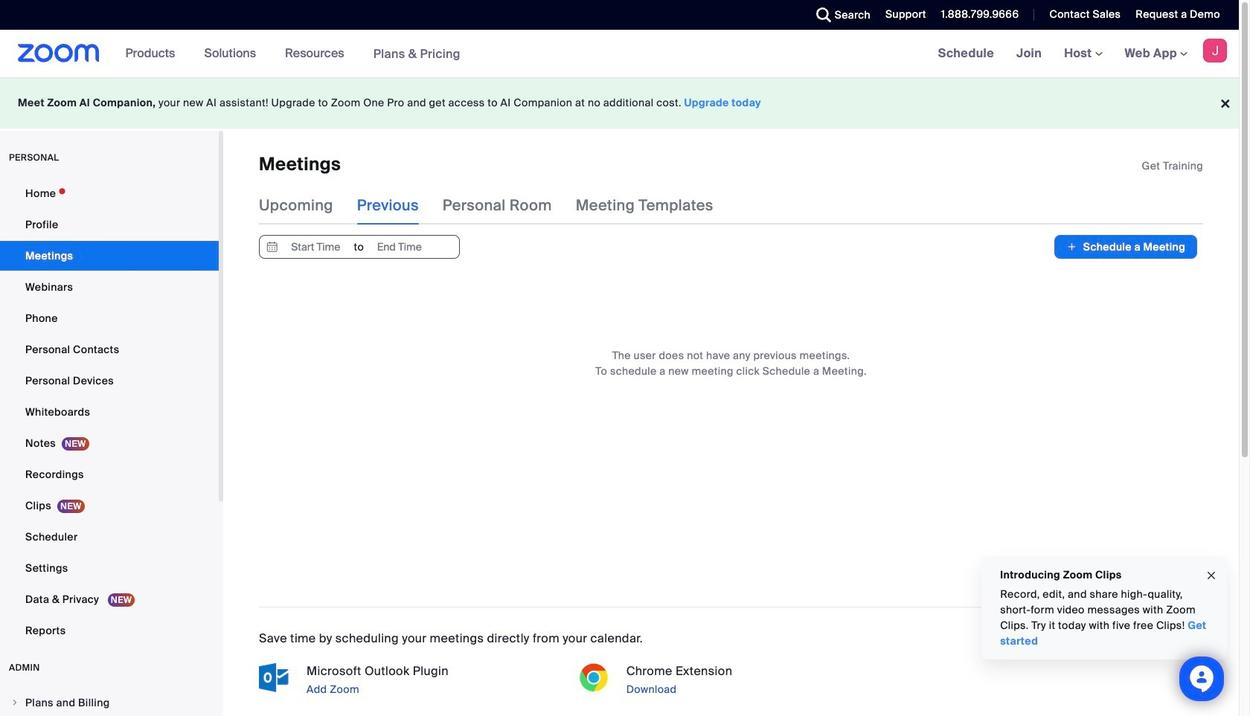 Task type: vqa. For each thing, say whether or not it's contained in the screenshot.
first Check Box image
no



Task type: locate. For each thing, give the bounding box(es) containing it.
date image
[[263, 236, 281, 259]]

close image
[[1205, 567, 1217, 584]]

add image
[[1067, 240, 1077, 255]]

profile picture image
[[1203, 39, 1227, 63]]

product information navigation
[[114, 30, 472, 78]]

application
[[1142, 159, 1203, 173]]

menu item
[[0, 689, 219, 717]]

footer
[[0, 77, 1239, 129]]

banner
[[0, 30, 1239, 78]]

tabs of meeting tab list
[[259, 186, 737, 225]]



Task type: describe. For each thing, give the bounding box(es) containing it.
right image
[[10, 699, 19, 708]]

zoom logo image
[[18, 44, 99, 63]]

Date Range Picker Start field
[[281, 236, 350, 259]]

personal menu menu
[[0, 179, 219, 647]]

Date Range Picker End field
[[365, 236, 434, 259]]

meetings navigation
[[927, 30, 1239, 78]]



